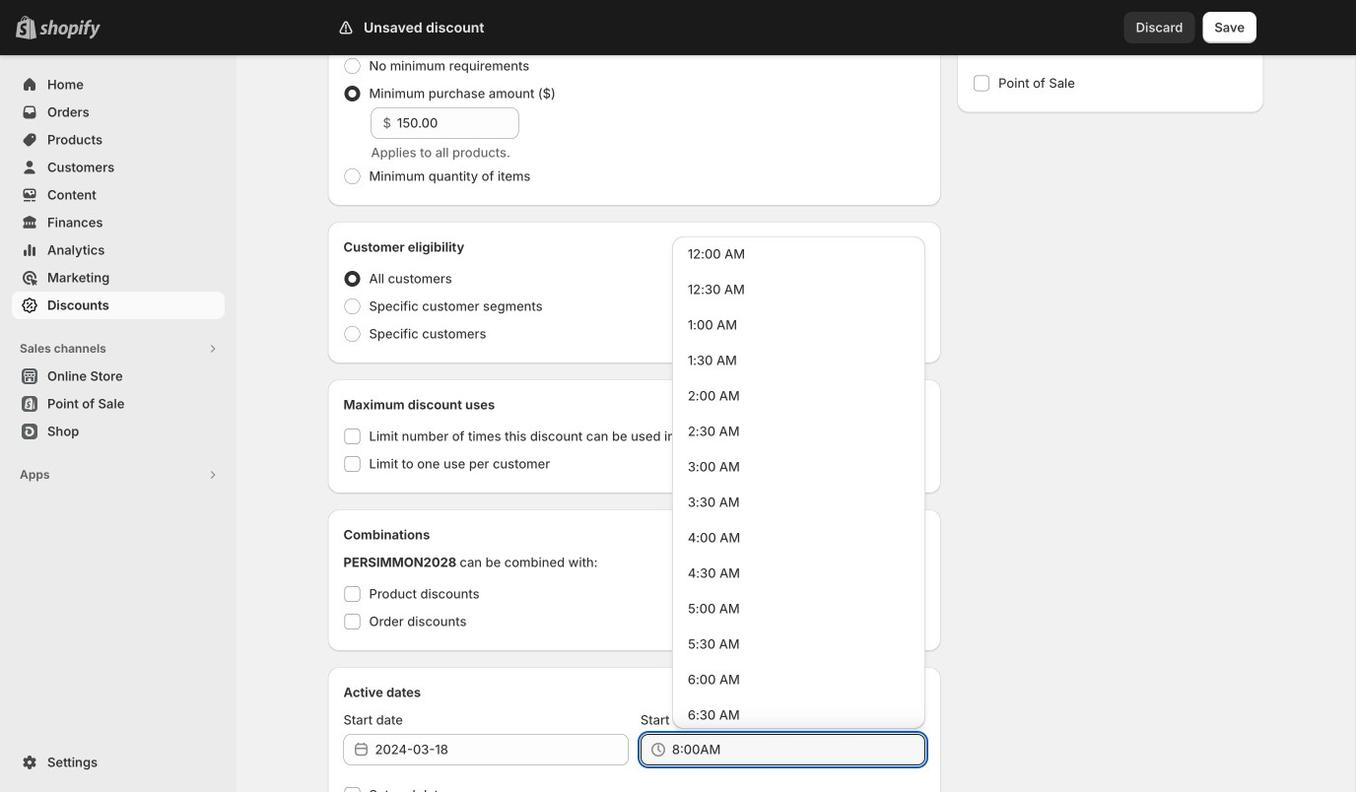 Task type: locate. For each thing, give the bounding box(es) containing it.
list box
[[672, 237, 926, 792]]

YYYY-MM-DD text field
[[375, 734, 629, 766]]



Task type: vqa. For each thing, say whether or not it's contained in the screenshot.
'0.00' text box on the left of page
yes



Task type: describe. For each thing, give the bounding box(es) containing it.
shopify image
[[39, 19, 101, 39]]

0.00 text field
[[397, 107, 519, 139]]

Enter time text field
[[672, 734, 926, 766]]



